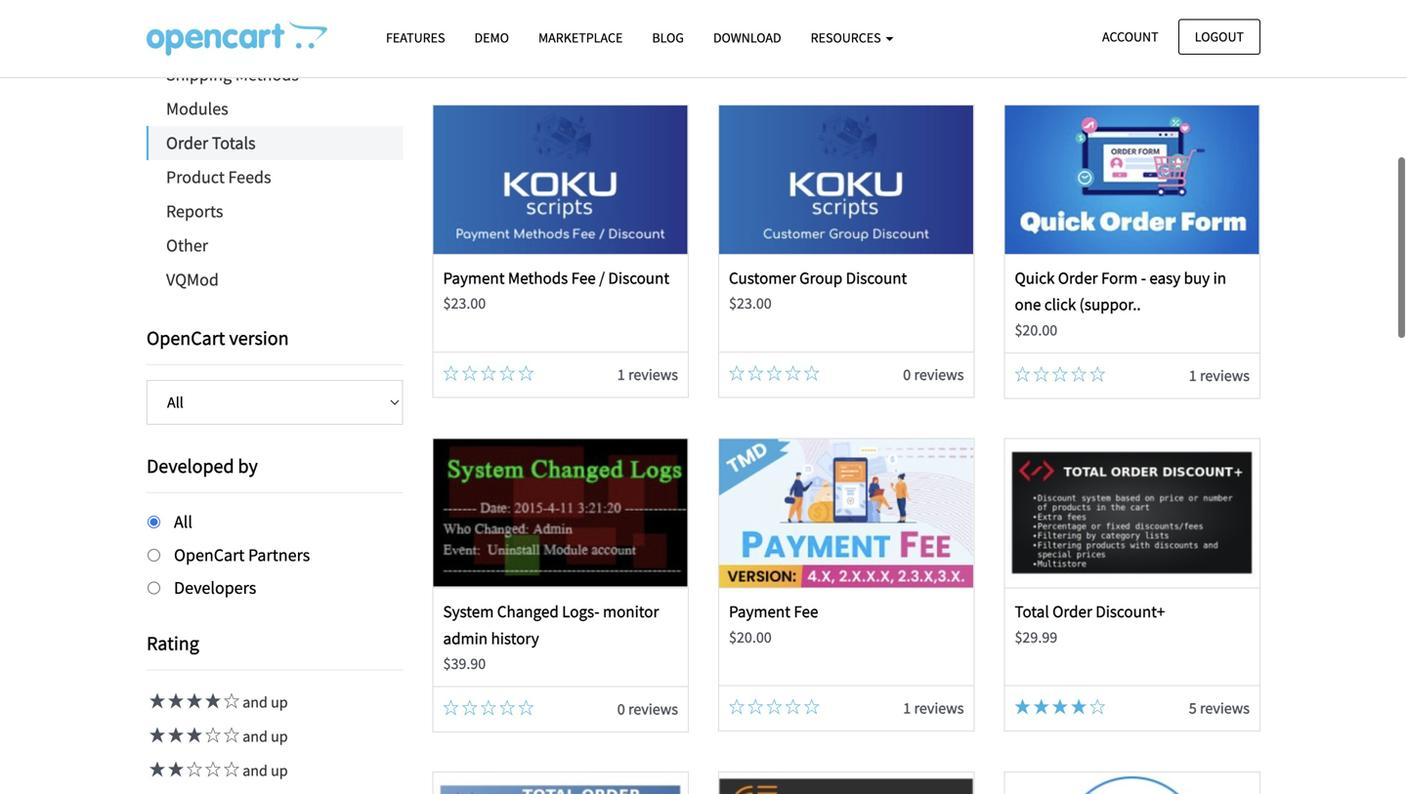 Task type: describe. For each thing, give the bounding box(es) containing it.
coupon after tax image
[[720, 773, 974, 795]]

total order discount+ image
[[1005, 439, 1260, 588]]

demo
[[475, 29, 509, 46]]

features
[[386, 29, 445, 46]]

quick
[[1015, 268, 1055, 288]]

history
[[491, 628, 539, 649]]

customer group discount link
[[729, 268, 907, 288]]

changed
[[497, 602, 559, 622]]

up for third the "and up" link from the top
[[271, 761, 288, 781]]

total order discount+ $29.99
[[1015, 602, 1165, 647]]

in
[[1214, 268, 1227, 288]]

payment methods fee / discount image
[[434, 106, 688, 254]]

opencart total orders image
[[147, 21, 327, 56]]

payment for payment fee $20.00
[[729, 602, 791, 622]]

payment for payment gateways
[[166, 29, 231, 51]]

other
[[166, 235, 208, 257]]

2 and up link from the top
[[147, 727, 288, 747]]

marketplace link
[[524, 21, 638, 55]]

shipping methods
[[166, 64, 299, 86]]

logout link
[[1179, 19, 1261, 55]]

opencart version
[[147, 326, 289, 350]]

one
[[1015, 294, 1041, 315]]

3 and from the top
[[243, 761, 268, 781]]

account
[[1103, 28, 1159, 45]]

logout
[[1195, 28, 1244, 45]]

demo link
[[460, 21, 524, 55]]

version
[[229, 326, 289, 350]]

form
[[1101, 268, 1138, 288]]

$23.00 inside payment methods fee / discount $23.00
[[443, 294, 486, 313]]

1 reviews for discount
[[618, 365, 678, 385]]

click
[[1045, 294, 1076, 315]]

reviews for customer group discount
[[914, 365, 964, 385]]

gateways
[[235, 29, 306, 51]]

2 and from the top
[[243, 727, 268, 747]]

payment methods fee / discount link
[[443, 268, 670, 288]]

1 horizontal spatial 1
[[903, 699, 911, 719]]

download
[[713, 29, 782, 46]]

payment methods fee / discount $23.00
[[443, 268, 670, 313]]

opencart for opencart version
[[147, 326, 225, 350]]

/
[[599, 268, 605, 288]]

1 horizontal spatial 1 reviews
[[903, 699, 964, 719]]

0 reviews for system changed logs- monitor admin history
[[618, 700, 678, 719]]

logs-
[[562, 602, 600, 622]]

1 and from the top
[[243, 693, 268, 712]]

total
[[1015, 602, 1049, 622]]

customer group discount $23.00
[[729, 268, 907, 313]]

order for system changed logs- monitor admin history
[[1053, 602, 1093, 622]]

1 for easy
[[1189, 366, 1197, 386]]

system changed logs- monitor admin history link
[[443, 602, 659, 649]]

product feeds link
[[147, 160, 403, 195]]

opencart partners
[[174, 544, 310, 566]]

fee inside payment methods fee / discount $23.00
[[571, 268, 596, 288]]

reports link
[[147, 195, 403, 229]]

resources
[[811, 29, 884, 46]]

methods for payment
[[508, 268, 568, 288]]

1 and up link from the top
[[147, 693, 288, 712]]

totals
[[212, 132, 256, 154]]

order totals link
[[149, 126, 403, 160]]

buy
[[1184, 268, 1210, 288]]

system
[[443, 602, 494, 622]]

up for 1st the "and up" link from the top
[[271, 693, 288, 712]]

$23.00 inside customer group discount $23.00
[[729, 294, 772, 313]]

partners
[[248, 544, 310, 566]]

fee inside "payment fee $20.00"
[[794, 602, 818, 622]]

payment fee image
[[720, 439, 974, 588]]

up for second the "and up" link from the bottom of the page
[[271, 727, 288, 747]]

vqmod link
[[147, 263, 403, 297]]

download link
[[699, 21, 796, 55]]

paypal payment gateway image
[[535, 0, 1158, 24]]

$20.00 inside "payment fee $20.00"
[[729, 628, 772, 647]]

-
[[1141, 268, 1146, 288]]

5
[[1189, 699, 1197, 719]]

developed
[[147, 454, 234, 478]]



Task type: locate. For each thing, give the bounding box(es) containing it.
methods inside payment methods fee / discount $23.00
[[508, 268, 568, 288]]

1 and up from the top
[[239, 693, 288, 712]]

customer group discount image
[[720, 106, 974, 254]]

0 vertical spatial opencart
[[147, 326, 225, 350]]

easy
[[1150, 268, 1181, 288]]

1 up from the top
[[271, 693, 288, 712]]

by
[[238, 454, 258, 478]]

total order discount image
[[434, 773, 688, 795]]

star light image
[[147, 693, 165, 709], [184, 693, 202, 709], [1015, 699, 1031, 715], [1053, 699, 1068, 715], [1071, 699, 1087, 715], [147, 728, 165, 743], [184, 728, 202, 743], [147, 762, 165, 777]]

quick order form - easy buy in one click (suppor.. link
[[1015, 268, 1227, 315]]

0 vertical spatial $20.00
[[1015, 321, 1058, 340]]

blog
[[652, 29, 684, 46]]

reviews for system changed logs- monitor admin history
[[628, 700, 678, 719]]

3 and up from the top
[[239, 761, 288, 781]]

$23.00
[[443, 294, 486, 313], [729, 294, 772, 313]]

payment gateways link
[[147, 23, 403, 58]]

0 horizontal spatial payment
[[166, 29, 231, 51]]

1 horizontal spatial fee
[[794, 602, 818, 622]]

modules
[[166, 98, 228, 120]]

1 vertical spatial opencart
[[174, 544, 245, 566]]

reviews
[[628, 365, 678, 385], [914, 365, 964, 385], [1200, 366, 1250, 386], [914, 699, 964, 719], [1200, 699, 1250, 719], [628, 700, 678, 719]]

product feeds
[[166, 166, 271, 188]]

0 horizontal spatial $23.00
[[443, 294, 486, 313]]

star light image
[[165, 693, 184, 709], [202, 693, 221, 709], [1034, 699, 1049, 715], [165, 728, 184, 743], [165, 762, 184, 777]]

1 vertical spatial fee
[[794, 602, 818, 622]]

1 vertical spatial $20.00
[[729, 628, 772, 647]]

None radio
[[148, 549, 160, 562], [148, 582, 160, 595], [148, 549, 160, 562], [148, 582, 160, 595]]

payment inside "payment fee $20.00"
[[729, 602, 791, 622]]

1 vertical spatial up
[[271, 727, 288, 747]]

discount inside customer group discount $23.00
[[846, 268, 907, 288]]

0 reviews
[[903, 365, 964, 385], [618, 700, 678, 719]]

vqmod
[[166, 269, 219, 291]]

quick order form - easy buy in one click (suppor.. $20.00
[[1015, 268, 1227, 340]]

0 vertical spatial 0 reviews
[[903, 365, 964, 385]]

0 horizontal spatial methods
[[235, 64, 299, 86]]

payment fee link
[[729, 602, 818, 622]]

opencart up developers
[[174, 544, 245, 566]]

$20.00 down one
[[1015, 321, 1058, 340]]

1 horizontal spatial $23.00
[[729, 294, 772, 313]]

1 vertical spatial methods
[[508, 268, 568, 288]]

product
[[166, 166, 225, 188]]

opencart
[[147, 326, 225, 350], [174, 544, 245, 566]]

order up click
[[1058, 268, 1098, 288]]

payment inside payment methods fee / discount $23.00
[[443, 268, 505, 288]]

$20.00 down the payment fee link at right bottom
[[729, 628, 772, 647]]

$29.99
[[1015, 628, 1058, 647]]

3 and up link from the top
[[147, 761, 288, 781]]

order right total
[[1053, 602, 1093, 622]]

modules link
[[147, 92, 403, 126]]

2 horizontal spatial 1
[[1189, 366, 1197, 386]]

1 horizontal spatial 0
[[903, 365, 911, 385]]

0 vertical spatial and up link
[[147, 693, 288, 712]]

discount right /
[[608, 268, 670, 288]]

resources link
[[796, 21, 908, 55]]

1 reviews for easy
[[1189, 366, 1250, 386]]

monitor
[[603, 602, 659, 622]]

methods
[[235, 64, 299, 86], [508, 268, 568, 288]]

0 horizontal spatial 1
[[618, 365, 625, 385]]

0 vertical spatial and
[[243, 693, 268, 712]]

reviews for payment fee
[[914, 699, 964, 719]]

0 vertical spatial and up
[[239, 693, 288, 712]]

rating
[[147, 631, 199, 656]]

features link
[[371, 21, 460, 55]]

quick order form - easy buy in one click (suppor.. image
[[1005, 106, 1260, 254]]

fee
[[571, 268, 596, 288], [794, 602, 818, 622]]

0 horizontal spatial 0
[[618, 700, 625, 719]]

discount right group
[[846, 268, 907, 288]]

customer
[[729, 268, 796, 288]]

1 vertical spatial and up
[[239, 727, 288, 747]]

0 vertical spatial methods
[[235, 64, 299, 86]]

1 vertical spatial and
[[243, 727, 268, 747]]

2 vertical spatial and up
[[239, 761, 288, 781]]

2 discount from the left
[[846, 268, 907, 288]]

5 reviews
[[1189, 699, 1250, 719]]

1 vertical spatial payment
[[443, 268, 505, 288]]

and
[[243, 693, 268, 712], [243, 727, 268, 747], [243, 761, 268, 781]]

discount by manufacturer for opencart image
[[1005, 773, 1260, 795]]

order up product
[[166, 132, 208, 154]]

blog link
[[638, 21, 699, 55]]

shipping methods link
[[147, 58, 403, 92]]

up
[[271, 693, 288, 712], [271, 727, 288, 747], [271, 761, 288, 781]]

1 $23.00 from the left
[[443, 294, 486, 313]]

$20.00
[[1015, 321, 1058, 340], [729, 628, 772, 647]]

star light o image
[[481, 366, 496, 381], [748, 366, 764, 381], [785, 366, 801, 381], [804, 366, 820, 381], [1053, 367, 1068, 382], [1090, 367, 1106, 382], [729, 699, 745, 715], [748, 699, 764, 715], [804, 699, 820, 715], [1090, 699, 1106, 715], [462, 700, 478, 716], [202, 728, 221, 743], [184, 762, 202, 777], [221, 762, 239, 777]]

$20.00 inside quick order form - easy buy in one click (suppor.. $20.00
[[1015, 321, 1058, 340]]

$23.00 down payment methods fee / discount link
[[443, 294, 486, 313]]

1 vertical spatial order
[[1058, 268, 1098, 288]]

reviews for total order discount+
[[1200, 699, 1250, 719]]

order for payment methods fee / discount
[[1058, 268, 1098, 288]]

opencart down vqmod
[[147, 326, 225, 350]]

opencart for opencart partners
[[174, 544, 245, 566]]

1 horizontal spatial $20.00
[[1015, 321, 1058, 340]]

2 vertical spatial order
[[1053, 602, 1093, 622]]

None radio
[[148, 516, 160, 529]]

1 reviews
[[618, 365, 678, 385], [1189, 366, 1250, 386], [903, 699, 964, 719]]

0 for system changed logs- monitor admin history
[[618, 700, 625, 719]]

0 horizontal spatial 1 reviews
[[618, 365, 678, 385]]

3 up from the top
[[271, 761, 288, 781]]

1 vertical spatial 0 reviews
[[618, 700, 678, 719]]

1 horizontal spatial payment
[[443, 268, 505, 288]]

developers
[[174, 577, 256, 599]]

shipping
[[166, 64, 232, 86]]

0 horizontal spatial discount
[[608, 268, 670, 288]]

payment
[[166, 29, 231, 51], [443, 268, 505, 288], [729, 602, 791, 622]]

account link
[[1086, 19, 1175, 55]]

1 vertical spatial 0
[[618, 700, 625, 719]]

1
[[618, 365, 625, 385], [1189, 366, 1197, 386], [903, 699, 911, 719]]

methods left /
[[508, 268, 568, 288]]

methods for shipping
[[235, 64, 299, 86]]

2 and up from the top
[[239, 727, 288, 747]]

system changed logs- monitor admin history $39.90
[[443, 602, 659, 674]]

2 up from the top
[[271, 727, 288, 747]]

1 horizontal spatial methods
[[508, 268, 568, 288]]

1 horizontal spatial 0 reviews
[[903, 365, 964, 385]]

payment for payment methods fee / discount $23.00
[[443, 268, 505, 288]]

feeds
[[228, 166, 271, 188]]

and up link
[[147, 693, 288, 712], [147, 727, 288, 747], [147, 761, 288, 781]]

star light o image
[[443, 366, 459, 381], [462, 366, 478, 381], [500, 366, 515, 381], [518, 366, 534, 381], [729, 366, 745, 381], [767, 366, 782, 381], [1015, 367, 1031, 382], [1034, 367, 1049, 382], [1071, 367, 1087, 382], [221, 693, 239, 709], [767, 699, 782, 715], [785, 699, 801, 715], [443, 700, 459, 716], [481, 700, 496, 716], [500, 700, 515, 716], [518, 700, 534, 716], [221, 728, 239, 743], [202, 762, 221, 777]]

discount+
[[1096, 602, 1165, 622]]

and up
[[239, 693, 288, 712], [239, 727, 288, 747], [239, 761, 288, 781]]

1 discount from the left
[[608, 268, 670, 288]]

group
[[800, 268, 843, 288]]

order inside "total order discount+ $29.99"
[[1053, 602, 1093, 622]]

(suppor..
[[1080, 294, 1141, 315]]

marketplace
[[539, 29, 623, 46]]

0
[[903, 365, 911, 385], [618, 700, 625, 719]]

payment fee $20.00
[[729, 602, 818, 647]]

reviews for payment methods fee / discount
[[628, 365, 678, 385]]

2 vertical spatial up
[[271, 761, 288, 781]]

0 reviews for customer group discount
[[903, 365, 964, 385]]

1 for discount
[[618, 365, 625, 385]]

system changed logs- monitor admin history image
[[434, 439, 688, 588]]

1 horizontal spatial discount
[[846, 268, 907, 288]]

2 vertical spatial payment
[[729, 602, 791, 622]]

$23.00 down customer
[[729, 294, 772, 313]]

reviews for quick order form - easy buy in one click (suppor..
[[1200, 366, 1250, 386]]

order
[[166, 132, 208, 154], [1058, 268, 1098, 288], [1053, 602, 1093, 622]]

0 vertical spatial up
[[271, 693, 288, 712]]

discount inside payment methods fee / discount $23.00
[[608, 268, 670, 288]]

1 vertical spatial and up link
[[147, 727, 288, 747]]

total order discount+ link
[[1015, 602, 1165, 622]]

0 vertical spatial payment
[[166, 29, 231, 51]]

$39.90
[[443, 654, 486, 674]]

0 horizontal spatial fee
[[571, 268, 596, 288]]

0 horizontal spatial $20.00
[[729, 628, 772, 647]]

reports
[[166, 200, 223, 222]]

0 for customer group discount
[[903, 365, 911, 385]]

payment gateways
[[166, 29, 306, 51]]

2 vertical spatial and
[[243, 761, 268, 781]]

all
[[174, 511, 193, 533]]

2 horizontal spatial payment
[[729, 602, 791, 622]]

0 vertical spatial 0
[[903, 365, 911, 385]]

0 vertical spatial order
[[166, 132, 208, 154]]

methods down "gateways"
[[235, 64, 299, 86]]

2 $23.00 from the left
[[729, 294, 772, 313]]

0 horizontal spatial 0 reviews
[[618, 700, 678, 719]]

2 horizontal spatial 1 reviews
[[1189, 366, 1250, 386]]

order inside quick order form - easy buy in one click (suppor.. $20.00
[[1058, 268, 1098, 288]]

developed by
[[147, 454, 258, 478]]

other link
[[147, 229, 403, 263]]

discount
[[608, 268, 670, 288], [846, 268, 907, 288]]

0 vertical spatial fee
[[571, 268, 596, 288]]

2 vertical spatial and up link
[[147, 761, 288, 781]]

order totals
[[166, 132, 256, 154]]

admin
[[443, 628, 488, 649]]



Task type: vqa. For each thing, say whether or not it's contained in the screenshot.


